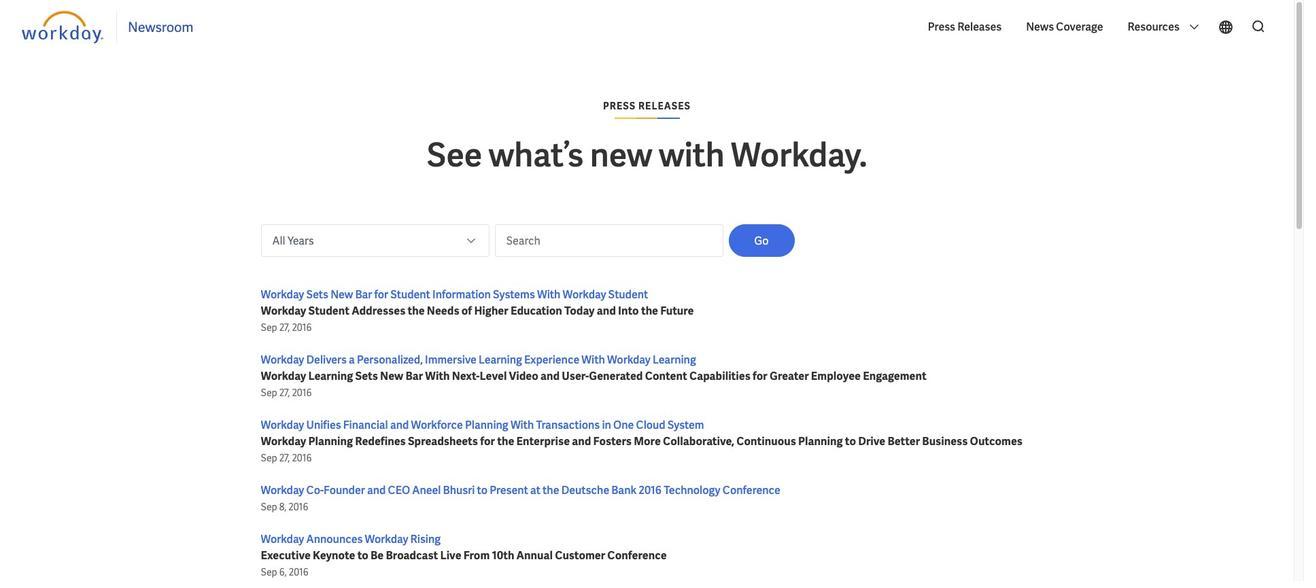 Task type: describe. For each thing, give the bounding box(es) containing it.
2 horizontal spatial planning
[[798, 435, 843, 449]]

present
[[490, 483, 528, 498]]

capabilities
[[689, 369, 751, 384]]

1 horizontal spatial planning
[[465, 418, 508, 432]]

redefines
[[355, 435, 406, 449]]

needs
[[427, 304, 459, 318]]

higher
[[474, 304, 508, 318]]

at
[[530, 483, 541, 498]]

0 horizontal spatial student
[[308, 304, 350, 318]]

workday.
[[731, 134, 867, 176]]

future
[[660, 304, 694, 318]]

2016 inside workday delivers a personalized, immersive learning experience with workday learning workday learning sets new bar with next-level video and user-generated content capabilities for greater employee engagement sep 27, 2016
[[292, 387, 312, 399]]

2 horizontal spatial learning
[[653, 353, 696, 367]]

2016 right 8,
[[289, 501, 308, 513]]

2016 inside workday sets new bar for student information systems with workday student workday student addresses the needs of higher education today and into the future sep 27, 2016
[[292, 322, 312, 334]]

8,
[[279, 501, 287, 513]]

of
[[462, 304, 472, 318]]

bhusri
[[443, 483, 475, 498]]

resources link
[[1121, 10, 1207, 45]]

cloud
[[636, 418, 666, 432]]

more
[[634, 435, 661, 449]]

news coverage
[[1026, 20, 1103, 34]]

next-
[[452, 369, 480, 384]]

press releases
[[603, 100, 691, 112]]

and inside workday delivers a personalized, immersive learning experience with workday learning workday learning sets new bar with next-level video and user-generated content capabilities for greater employee engagement sep 27, 2016
[[541, 369, 560, 384]]

workforce
[[411, 418, 463, 432]]

spreadsheets
[[408, 435, 478, 449]]

keynote
[[313, 549, 355, 563]]

new inside workday delivers a personalized, immersive learning experience with workday learning workday learning sets new bar with next-level video and user-generated content capabilities for greater employee engagement sep 27, 2016
[[380, 369, 403, 384]]

see what's new with workday.
[[427, 134, 867, 176]]

rising
[[410, 532, 441, 547]]

go
[[754, 234, 769, 248]]

2016 inside workday unifies financial and workforce planning with transactions in one cloud system workday planning redefines spreadsheets for the enterprise and fosters more collaborative, continuous planning to drive better business outcomes sep 27, 2016
[[292, 452, 312, 464]]

co-
[[306, 483, 324, 498]]

with inside workday unifies financial and workforce planning with transactions in one cloud system workday planning redefines spreadsheets for the enterprise and fosters more collaborative, continuous planning to drive better business outcomes sep 27, 2016
[[511, 418, 534, 432]]

deutsche
[[561, 483, 609, 498]]

financial
[[343, 418, 388, 432]]

27, inside workday sets new bar for student information systems with workday student workday student addresses the needs of higher education today and into the future sep 27, 2016
[[279, 322, 290, 334]]

news
[[1026, 20, 1054, 34]]

bank
[[612, 483, 637, 498]]

better
[[888, 435, 920, 449]]

bar inside workday sets new bar for student information systems with workday student workday student addresses the needs of higher education today and into the future sep 27, 2016
[[355, 288, 372, 302]]

enterprise
[[516, 435, 570, 449]]

coverage
[[1056, 20, 1103, 34]]

sets inside workday delivers a personalized, immersive learning experience with workday learning workday learning sets new bar with next-level video and user-generated content capabilities for greater employee engagement sep 27, 2016
[[355, 369, 378, 384]]

go button
[[729, 224, 795, 257]]

to inside workday announces workday rising executive keynote to be broadcast live from 10th annual customer conference sep 6, 2016
[[357, 549, 368, 563]]

into
[[618, 304, 639, 318]]

experience
[[524, 353, 579, 367]]

systems
[[493, 288, 535, 302]]

engagement
[[863, 369, 927, 384]]

user-
[[562, 369, 589, 384]]

addresses
[[352, 304, 406, 318]]

press
[[928, 20, 955, 34]]

the inside 'workday co-founder and ceo aneel bhusri to present at the deutsche bank 2016 technology conference sep 8, 2016'
[[543, 483, 559, 498]]

workday delivers a personalized, immersive learning experience with workday learning workday learning sets new bar with next-level video and user-generated content capabilities for greater employee engagement sep 27, 2016
[[261, 353, 927, 399]]

workday co-founder and ceo aneel bhusri to present at the deutsche bank 2016 technology conference link
[[261, 483, 781, 498]]

1 horizontal spatial student
[[390, 288, 430, 302]]

10th
[[492, 549, 514, 563]]

one
[[613, 418, 634, 432]]

to inside workday unifies financial and workforce planning with transactions in one cloud system workday planning redefines spreadsheets for the enterprise and fosters more collaborative, continuous planning to drive better business outcomes sep 27, 2016
[[845, 435, 856, 449]]

workday announces workday rising executive keynote to be broadcast live from 10th annual customer conference sep 6, 2016
[[261, 532, 667, 579]]

6,
[[279, 566, 287, 579]]

in
[[602, 418, 611, 432]]

conference inside workday announces workday rising executive keynote to be broadcast live from 10th annual customer conference sep 6, 2016
[[607, 549, 667, 563]]

2016 right bank at the left
[[639, 483, 662, 498]]

content
[[645, 369, 687, 384]]

conference inside 'workday co-founder and ceo aneel bhusri to present at the deutsche bank 2016 technology conference sep 8, 2016'
[[723, 483, 781, 498]]

employee
[[811, 369, 861, 384]]

level
[[480, 369, 507, 384]]

go to the newsroom homepage image
[[22, 11, 105, 44]]

releases
[[958, 20, 1002, 34]]

workday co-founder and ceo aneel bhusri to present at the deutsche bank 2016 technology conference sep 8, 2016
[[261, 483, 781, 513]]

Search text field
[[495, 224, 723, 257]]

27, inside workday delivers a personalized, immersive learning experience with workday learning workday learning sets new bar with next-level video and user-generated content capabilities for greater employee engagement sep 27, 2016
[[279, 387, 290, 399]]

and inside 'workday co-founder and ceo aneel bhusri to present at the deutsche bank 2016 technology conference sep 8, 2016'
[[367, 483, 386, 498]]

unifies
[[306, 418, 341, 432]]

and up redefines
[[390, 418, 409, 432]]

for inside workday sets new bar for student information systems with workday student workday student addresses the needs of higher education today and into the future sep 27, 2016
[[374, 288, 388, 302]]

from
[[464, 549, 490, 563]]

the right into at left
[[641, 304, 658, 318]]

press releases link
[[921, 10, 1009, 45]]

broadcast
[[386, 549, 438, 563]]

personalized,
[[357, 353, 423, 367]]



Task type: vqa. For each thing, say whether or not it's contained in the screenshot.
the rightmost FOR
yes



Task type: locate. For each thing, give the bounding box(es) containing it.
with up user- at the bottom left of page
[[582, 353, 605, 367]]

generated
[[589, 369, 643, 384]]

1 vertical spatial conference
[[607, 549, 667, 563]]

workday unifies financial and workforce planning with transactions in one cloud system workday planning redefines spreadsheets for the enterprise and fosters more collaborative, continuous planning to drive better business outcomes sep 27, 2016
[[261, 418, 1023, 464]]

workday delivers a personalized, immersive learning experience with workday learning link
[[261, 353, 696, 367]]

for inside workday unifies financial and workforce planning with transactions in one cloud system workday planning redefines spreadsheets for the enterprise and fosters more collaborative, continuous planning to drive better business outcomes sep 27, 2016
[[480, 435, 495, 449]]

0 horizontal spatial for
[[374, 288, 388, 302]]

3 27, from the top
[[279, 452, 290, 464]]

system
[[668, 418, 704, 432]]

to inside 'workday co-founder and ceo aneel bhusri to present at the deutsche bank 2016 technology conference sep 8, 2016'
[[477, 483, 488, 498]]

conference
[[723, 483, 781, 498], [607, 549, 667, 563]]

student up into at left
[[608, 288, 648, 302]]

the right at
[[543, 483, 559, 498]]

sep inside 'workday co-founder and ceo aneel bhusri to present at the deutsche bank 2016 technology conference sep 8, 2016'
[[261, 501, 277, 513]]

and down transactions
[[572, 435, 591, 449]]

to left the be
[[357, 549, 368, 563]]

0 horizontal spatial learning
[[308, 369, 353, 384]]

2 horizontal spatial student
[[608, 288, 648, 302]]

0 vertical spatial to
[[845, 435, 856, 449]]

annual
[[517, 549, 553, 563]]

and
[[597, 304, 616, 318], [541, 369, 560, 384], [390, 418, 409, 432], [572, 435, 591, 449], [367, 483, 386, 498]]

conference down continuous
[[723, 483, 781, 498]]

1 horizontal spatial sets
[[355, 369, 378, 384]]

with inside workday sets new bar for student information systems with workday student workday student addresses the needs of higher education today and into the future sep 27, 2016
[[537, 288, 561, 302]]

2 27, from the top
[[279, 387, 290, 399]]

1 vertical spatial for
[[753, 369, 768, 384]]

technology
[[664, 483, 721, 498]]

see
[[427, 134, 482, 176]]

2 horizontal spatial to
[[845, 435, 856, 449]]

drive
[[858, 435, 886, 449]]

1 sep from the top
[[261, 322, 277, 334]]

0 horizontal spatial bar
[[355, 288, 372, 302]]

with
[[659, 134, 725, 176]]

the inside workday unifies financial and workforce planning with transactions in one cloud system workday planning redefines spreadsheets for the enterprise and fosters more collaborative, continuous planning to drive better business outcomes sep 27, 2016
[[497, 435, 514, 449]]

1 horizontal spatial learning
[[479, 353, 522, 367]]

to right bhusri
[[477, 483, 488, 498]]

the
[[408, 304, 425, 318], [641, 304, 658, 318], [497, 435, 514, 449], [543, 483, 559, 498]]

workday unifies financial and workforce planning with transactions in one cloud system link
[[261, 418, 704, 432]]

sep inside workday sets new bar for student information systems with workday student workday student addresses the needs of higher education today and into the future sep 27, 2016
[[261, 322, 277, 334]]

today
[[564, 304, 595, 318]]

2 vertical spatial for
[[480, 435, 495, 449]]

workday inside 'workday co-founder and ceo aneel bhusri to present at the deutsche bank 2016 technology conference sep 8, 2016'
[[261, 483, 304, 498]]

and left ceo
[[367, 483, 386, 498]]

sets
[[306, 288, 328, 302], [355, 369, 378, 384]]

the left needs
[[408, 304, 425, 318]]

workday sets new bar for student information systems with workday student workday student addresses the needs of higher education today and into the future sep 27, 2016
[[261, 288, 694, 334]]

and inside workday sets new bar for student information systems with workday student workday student addresses the needs of higher education today and into the future sep 27, 2016
[[597, 304, 616, 318]]

2016 right 6,
[[289, 566, 309, 579]]

newsroom link
[[128, 18, 193, 36]]

0 vertical spatial sets
[[306, 288, 328, 302]]

2 sep from the top
[[261, 387, 277, 399]]

live
[[440, 549, 461, 563]]

globe icon image
[[1218, 19, 1234, 35]]

news coverage link
[[1019, 10, 1110, 45]]

ceo
[[388, 483, 410, 498]]

for up the addresses
[[374, 288, 388, 302]]

the down workday unifies financial and workforce planning with transactions in one cloud system link
[[497, 435, 514, 449]]

1 vertical spatial bar
[[406, 369, 423, 384]]

0 horizontal spatial conference
[[607, 549, 667, 563]]

and down experience
[[541, 369, 560, 384]]

sep
[[261, 322, 277, 334], [261, 387, 277, 399], [261, 452, 277, 464], [261, 501, 277, 513], [261, 566, 277, 579]]

aneel
[[412, 483, 441, 498]]

learning up level
[[479, 353, 522, 367]]

1 horizontal spatial to
[[477, 483, 488, 498]]

student
[[390, 288, 430, 302], [608, 288, 648, 302], [308, 304, 350, 318]]

1 vertical spatial sets
[[355, 369, 378, 384]]

bar inside workday delivers a personalized, immersive learning experience with workday learning workday learning sets new bar with next-level video and user-generated content capabilities for greater employee engagement sep 27, 2016
[[406, 369, 423, 384]]

sep inside workday announces workday rising executive keynote to be broadcast live from 10th annual customer conference sep 6, 2016
[[261, 566, 277, 579]]

1 vertical spatial 27,
[[279, 387, 290, 399]]

3 sep from the top
[[261, 452, 277, 464]]

2016
[[292, 322, 312, 334], [292, 387, 312, 399], [292, 452, 312, 464], [639, 483, 662, 498], [289, 501, 308, 513], [289, 566, 309, 579]]

press releases
[[928, 20, 1002, 34]]

0 horizontal spatial new
[[331, 288, 353, 302]]

with up education
[[537, 288, 561, 302]]

1 vertical spatial new
[[380, 369, 403, 384]]

0 vertical spatial new
[[331, 288, 353, 302]]

resources
[[1128, 20, 1182, 34]]

2016 inside workday announces workday rising executive keynote to be broadcast live from 10th annual customer conference sep 6, 2016
[[289, 566, 309, 579]]

1 horizontal spatial conference
[[723, 483, 781, 498]]

sets up delivers
[[306, 288, 328, 302]]

planning
[[465, 418, 508, 432], [308, 435, 353, 449], [798, 435, 843, 449]]

sets down personalized,
[[355, 369, 378, 384]]

2016 up unifies
[[292, 387, 312, 399]]

student up the addresses
[[390, 288, 430, 302]]

conference right customer
[[607, 549, 667, 563]]

0 vertical spatial conference
[[723, 483, 781, 498]]

with
[[537, 288, 561, 302], [582, 353, 605, 367], [425, 369, 450, 384], [511, 418, 534, 432]]

information
[[432, 288, 491, 302]]

planning up spreadsheets
[[465, 418, 508, 432]]

sets inside workday sets new bar for student information systems with workday student workday student addresses the needs of higher education today and into the future sep 27, 2016
[[306, 288, 328, 302]]

continuous
[[737, 435, 796, 449]]

1 horizontal spatial bar
[[406, 369, 423, 384]]

student up delivers
[[308, 304, 350, 318]]

new inside workday sets new bar for student information systems with workday student workday student addresses the needs of higher education today and into the future sep 27, 2016
[[331, 288, 353, 302]]

0 vertical spatial bar
[[355, 288, 372, 302]]

0 vertical spatial 27,
[[279, 322, 290, 334]]

for
[[374, 288, 388, 302], [753, 369, 768, 384], [480, 435, 495, 449]]

releases
[[639, 100, 691, 112]]

0 vertical spatial for
[[374, 288, 388, 302]]

1 horizontal spatial for
[[480, 435, 495, 449]]

4 sep from the top
[[261, 501, 277, 513]]

customer
[[555, 549, 605, 563]]

a
[[349, 353, 355, 367]]

2 horizontal spatial for
[[753, 369, 768, 384]]

sep inside workday delivers a personalized, immersive learning experience with workday learning workday learning sets new bar with next-level video and user-generated content capabilities for greater employee engagement sep 27, 2016
[[261, 387, 277, 399]]

learning down delivers
[[308, 369, 353, 384]]

fosters
[[593, 435, 632, 449]]

0 horizontal spatial to
[[357, 549, 368, 563]]

press
[[603, 100, 636, 112]]

workday sets new bar for student information systems with workday student link
[[261, 288, 648, 302]]

greater
[[770, 369, 809, 384]]

delivers
[[306, 353, 347, 367]]

learning up content
[[653, 353, 696, 367]]

2016 up co-
[[292, 452, 312, 464]]

video
[[509, 369, 538, 384]]

education
[[511, 304, 562, 318]]

planning down unifies
[[308, 435, 353, 449]]

announces
[[306, 532, 363, 547]]

27,
[[279, 322, 290, 334], [279, 387, 290, 399], [279, 452, 290, 464]]

new up the addresses
[[331, 288, 353, 302]]

transactions
[[536, 418, 600, 432]]

be
[[371, 549, 384, 563]]

for down workday unifies financial and workforce planning with transactions in one cloud system link
[[480, 435, 495, 449]]

None search field
[[1242, 13, 1272, 41]]

new
[[590, 134, 652, 176]]

what's
[[489, 134, 584, 176]]

2 vertical spatial 27,
[[279, 452, 290, 464]]

business
[[922, 435, 968, 449]]

immersive
[[425, 353, 477, 367]]

for inside workday delivers a personalized, immersive learning experience with workday learning workday learning sets new bar with next-level video and user-generated content capabilities for greater employee engagement sep 27, 2016
[[753, 369, 768, 384]]

1 vertical spatial to
[[477, 483, 488, 498]]

bar up the addresses
[[355, 288, 372, 302]]

bar down personalized,
[[406, 369, 423, 384]]

0 horizontal spatial planning
[[308, 435, 353, 449]]

new
[[331, 288, 353, 302], [380, 369, 403, 384]]

0 horizontal spatial sets
[[306, 288, 328, 302]]

planning left drive
[[798, 435, 843, 449]]

with up enterprise at bottom left
[[511, 418, 534, 432]]

workday announces workday rising link
[[261, 532, 441, 547]]

2 vertical spatial to
[[357, 549, 368, 563]]

founder
[[324, 483, 365, 498]]

new down personalized,
[[380, 369, 403, 384]]

5 sep from the top
[[261, 566, 277, 579]]

executive
[[261, 549, 311, 563]]

1 27, from the top
[[279, 322, 290, 334]]

to left drive
[[845, 435, 856, 449]]

newsroom
[[128, 18, 193, 36]]

sep inside workday unifies financial and workforce planning with transactions in one cloud system workday planning redefines spreadsheets for the enterprise and fosters more collaborative, continuous planning to drive better business outcomes sep 27, 2016
[[261, 452, 277, 464]]

with down immersive
[[425, 369, 450, 384]]

to
[[845, 435, 856, 449], [477, 483, 488, 498], [357, 549, 368, 563]]

outcomes
[[970, 435, 1023, 449]]

bar
[[355, 288, 372, 302], [406, 369, 423, 384]]

2016 up delivers
[[292, 322, 312, 334]]

and left into at left
[[597, 304, 616, 318]]

collaborative,
[[663, 435, 734, 449]]

for left greater
[[753, 369, 768, 384]]

1 horizontal spatial new
[[380, 369, 403, 384]]

27, inside workday unifies financial and workforce planning with transactions in one cloud system workday planning redefines spreadsheets for the enterprise and fosters more collaborative, continuous planning to drive better business outcomes sep 27, 2016
[[279, 452, 290, 464]]



